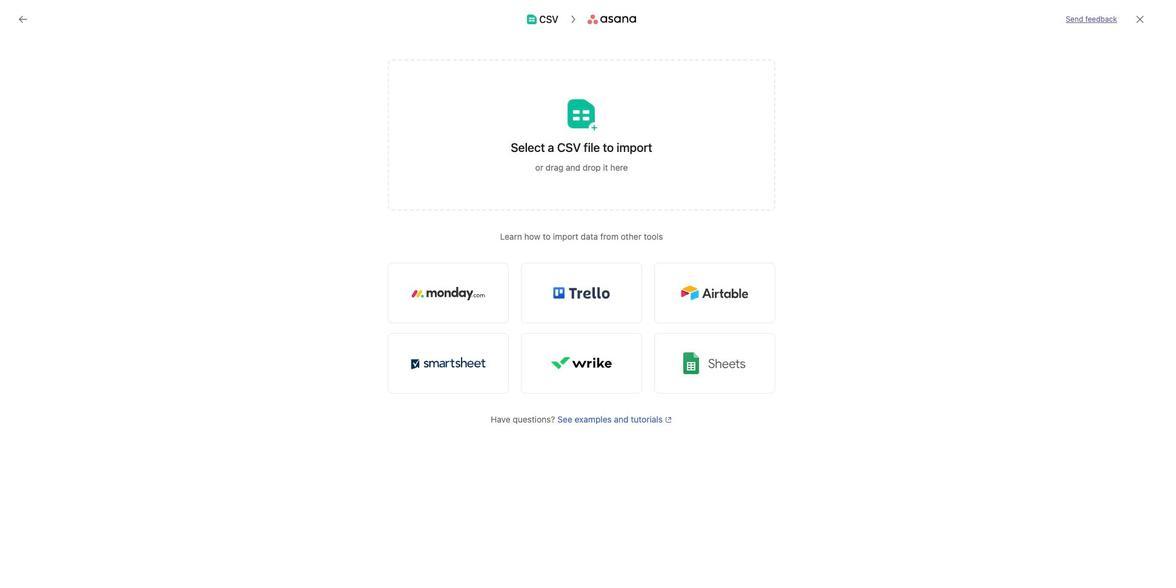 Task type: vqa. For each thing, say whether or not it's contained in the screenshot.
the Asana logo
yes



Task type: locate. For each thing, give the bounding box(es) containing it.
hide sidebar image
[[16, 10, 25, 19]]

asana logo image
[[588, 15, 636, 24]]

close this dialog image
[[1135, 15, 1145, 24]]



Task type: describe. For each thing, give the bounding box(es) containing it.
go back image
[[18, 15, 28, 24]]



